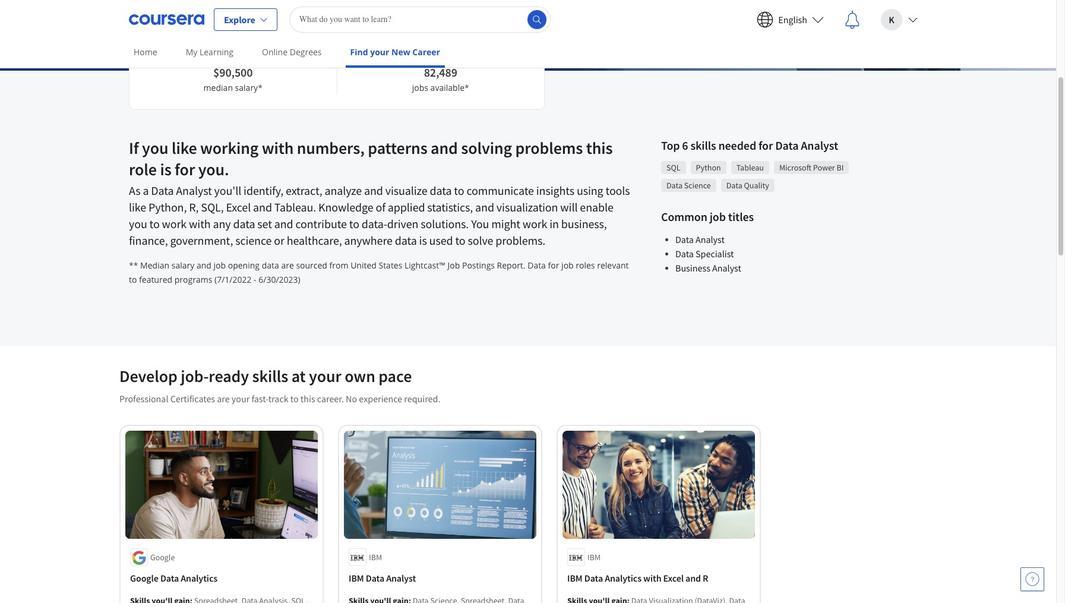 Task type: vqa. For each thing, say whether or not it's contained in the screenshot.
without
no



Task type: locate. For each thing, give the bounding box(es) containing it.
data inside * * median salary and job opening data are sourced from united states lightcast™ job postings report. data for job roles relevant to featured programs (7/1/2022 - 6/30/2023)
[[262, 260, 279, 271]]

in
[[550, 216, 559, 231]]

are up 6/30/2023)
[[281, 260, 294, 271]]

skills right 6
[[691, 138, 717, 153]]

2 vertical spatial with
[[644, 573, 662, 584]]

ibm data analytics with excel and r
[[568, 573, 709, 584]]

0 vertical spatial skills
[[691, 138, 717, 153]]

job left the titles
[[710, 209, 726, 224]]

set
[[258, 216, 272, 231]]

(7/1/2022
[[215, 274, 252, 285]]

analytics
[[181, 573, 218, 584], [605, 573, 642, 584]]

tableau.
[[275, 200, 316, 215]]

you right if
[[142, 137, 168, 159]]

google data analytics
[[130, 573, 218, 584]]

available
[[431, 82, 465, 93]]

0 vertical spatial google
[[150, 552, 175, 563]]

work
[[162, 216, 187, 231], [523, 216, 548, 231]]

for up tableau
[[759, 138, 773, 153]]

*
[[258, 82, 263, 93], [465, 82, 469, 93], [129, 260, 134, 271], [134, 260, 138, 271]]

0 vertical spatial with
[[262, 137, 294, 159]]

work down visualization
[[523, 216, 548, 231]]

skills up track
[[252, 366, 288, 387]]

1 vertical spatial you
[[129, 216, 147, 231]]

like down as
[[129, 200, 146, 215]]

to left featured on the top
[[129, 274, 137, 285]]

work down python,
[[162, 216, 187, 231]]

own
[[345, 366, 376, 387]]

0 horizontal spatial for
[[175, 159, 195, 180]]

are
[[281, 260, 294, 271], [217, 393, 230, 405]]

0 vertical spatial excel
[[226, 200, 251, 215]]

might
[[492, 216, 521, 231]]

* inside 82,489 jobs available *
[[465, 82, 469, 93]]

1 vertical spatial skills
[[252, 366, 288, 387]]

2 analytics from the left
[[605, 573, 642, 584]]

your
[[370, 46, 390, 58], [309, 366, 342, 387], [232, 393, 250, 405]]

job up "(7/1/2022"
[[214, 260, 226, 271]]

find
[[350, 46, 368, 58]]

english button
[[748, 0, 834, 38]]

sourced
[[296, 260, 327, 271]]

problems.
[[496, 233, 546, 248]]

1 horizontal spatial are
[[281, 260, 294, 271]]

analyze
[[325, 183, 362, 198]]

1 vertical spatial are
[[217, 393, 230, 405]]

like left you.
[[172, 137, 197, 159]]

problems
[[516, 137, 583, 159]]

0 horizontal spatial excel
[[226, 200, 251, 215]]

to down knowledge in the top of the page
[[349, 216, 360, 231]]

0 horizontal spatial like
[[129, 200, 146, 215]]

1 horizontal spatial your
[[309, 366, 342, 387]]

0 horizontal spatial are
[[217, 393, 230, 405]]

help center image
[[1026, 572, 1040, 587]]

0 horizontal spatial skills
[[252, 366, 288, 387]]

with up identify,
[[262, 137, 294, 159]]

career.
[[317, 393, 344, 405]]

and inside * * median salary and job opening data are sourced from united states lightcast™ job postings report. data for job roles relevant to featured programs (7/1/2022 - 6/30/2023)
[[197, 260, 212, 271]]

top 6 skills needed for data analyst
[[662, 138, 839, 153]]

$90,500 median salary *
[[204, 64, 263, 93]]

with up the government, at the left
[[189, 216, 211, 231]]

0 horizontal spatial job
[[214, 260, 226, 271]]

is
[[160, 159, 172, 180], [419, 233, 427, 248]]

for left you.
[[175, 159, 195, 180]]

0 horizontal spatial this
[[301, 393, 315, 405]]

you up finance, on the top left of page
[[129, 216, 147, 231]]

1 vertical spatial salary
[[172, 260, 195, 271]]

None search field
[[289, 6, 551, 32]]

0 vertical spatial you
[[142, 137, 168, 159]]

$90,500
[[213, 64, 253, 79]]

with inside "ibm data analytics with excel and r" link
[[644, 573, 662, 584]]

online degrees
[[262, 46, 322, 58]]

a
[[143, 183, 149, 198]]

titles
[[729, 209, 754, 224]]

salary
[[235, 82, 258, 93], [172, 260, 195, 271]]

excel down you'll
[[226, 200, 251, 215]]

excel left r
[[664, 573, 684, 584]]

to up the statistics,
[[454, 183, 465, 198]]

is right role
[[160, 159, 172, 180]]

analytics for google
[[181, 573, 218, 584]]

1 horizontal spatial excel
[[664, 573, 684, 584]]

0 vertical spatial is
[[160, 159, 172, 180]]

2 horizontal spatial your
[[370, 46, 390, 58]]

job left the roles
[[562, 260, 574, 271]]

and left solving
[[431, 137, 458, 159]]

ready
[[209, 366, 249, 387]]

to up finance, on the top left of page
[[150, 216, 160, 231]]

0 horizontal spatial analytics
[[181, 573, 218, 584]]

driven
[[387, 216, 419, 231]]

1 horizontal spatial skills
[[691, 138, 717, 153]]

with left r
[[644, 573, 662, 584]]

my learning
[[186, 46, 234, 58]]

0 vertical spatial salary
[[235, 82, 258, 93]]

0 horizontal spatial is
[[160, 159, 172, 180]]

anywhere
[[344, 233, 393, 248]]

r,
[[189, 200, 199, 215]]

* inside $90,500 median salary *
[[258, 82, 263, 93]]

and
[[431, 137, 458, 159], [364, 183, 383, 198], [253, 200, 272, 215], [476, 200, 495, 215], [274, 216, 293, 231], [197, 260, 212, 271], [686, 573, 701, 584]]

solve
[[468, 233, 494, 248]]

your left the fast-
[[232, 393, 250, 405]]

is left used
[[419, 233, 427, 248]]

salary up programs
[[172, 260, 195, 271]]

0 vertical spatial your
[[370, 46, 390, 58]]

to right track
[[291, 393, 299, 405]]

1 horizontal spatial analytics
[[605, 573, 642, 584]]

1 horizontal spatial job
[[562, 260, 574, 271]]

1 vertical spatial for
[[175, 159, 195, 180]]

0 vertical spatial are
[[281, 260, 294, 271]]

2 horizontal spatial with
[[644, 573, 662, 584]]

1 horizontal spatial salary
[[235, 82, 258, 93]]

1 horizontal spatial work
[[523, 216, 548, 231]]

for left the roles
[[548, 260, 560, 271]]

this up using
[[587, 137, 613, 159]]

0 horizontal spatial with
[[189, 216, 211, 231]]

explore button
[[214, 8, 277, 31]]

google inside google data analytics link
[[130, 573, 159, 584]]

1 vertical spatial is
[[419, 233, 427, 248]]

with
[[262, 137, 294, 159], [189, 216, 211, 231], [644, 573, 662, 584]]

salary down $90,500
[[235, 82, 258, 93]]

0 vertical spatial this
[[587, 137, 613, 159]]

degrees
[[290, 46, 322, 58]]

1 horizontal spatial like
[[172, 137, 197, 159]]

government,
[[170, 233, 233, 248]]

0 horizontal spatial salary
[[172, 260, 195, 271]]

finance,
[[129, 233, 168, 248]]

job
[[710, 209, 726, 224], [214, 260, 226, 271], [562, 260, 574, 271]]

0 vertical spatial for
[[759, 138, 773, 153]]

for
[[759, 138, 773, 153], [175, 159, 195, 180], [548, 260, 560, 271]]

my
[[186, 46, 198, 58]]

your up career.
[[309, 366, 342, 387]]

skills inside develop job-ready skills at your own pace professional certificates are your fast-track to this career. no experience required.
[[252, 366, 288, 387]]

ibm
[[369, 552, 382, 563], [588, 552, 601, 563], [349, 573, 364, 584], [568, 573, 583, 584]]

this inside if you like working with numbers, patterns and solving problems this role is for you. as a data analyst you'll identify, extract, analyze and visualize data to communicate insights using tools like python, r, sql, excel and tableau. knowledge of applied statistics, and visualization will enable you to work with any data set and contribute to data-driven solutions. you might work in business, finance, government, science or healthcare, anywhere data is used to solve problems.
[[587, 137, 613, 159]]

1 vertical spatial google
[[130, 573, 159, 584]]

data up 6/30/2023)
[[262, 260, 279, 271]]

and up programs
[[197, 260, 212, 271]]

this
[[587, 137, 613, 159], [301, 393, 315, 405]]

quality
[[744, 180, 770, 191]]

2 vertical spatial for
[[548, 260, 560, 271]]

1 analytics from the left
[[181, 573, 218, 584]]

0 horizontal spatial work
[[162, 216, 187, 231]]

for inside if you like working with numbers, patterns and solving problems this role is for you. as a data analyst you'll identify, extract, analyze and visualize data to communicate insights using tools like python, r, sql, excel and tableau. knowledge of applied statistics, and visualization will enable you to work with any data set and contribute to data-driven solutions. you might work in business, finance, government, science or healthcare, anywhere data is used to solve problems.
[[175, 159, 195, 180]]

and down identify,
[[253, 200, 272, 215]]

ibm data analyst
[[349, 573, 416, 584]]

1 horizontal spatial for
[[548, 260, 560, 271]]

are down ready
[[217, 393, 230, 405]]

1 vertical spatial this
[[301, 393, 315, 405]]

solutions.
[[421, 216, 469, 231]]

1 horizontal spatial with
[[262, 137, 294, 159]]

r
[[703, 573, 709, 584]]

this left career.
[[301, 393, 315, 405]]

communicate
[[467, 183, 534, 198]]

learning
[[200, 46, 234, 58]]

report.
[[497, 260, 526, 271]]

2 vertical spatial your
[[232, 393, 250, 405]]

analytics for ibm
[[605, 573, 642, 584]]

salary inside $90,500 median salary *
[[235, 82, 258, 93]]

data up the science on the left of page
[[233, 216, 255, 231]]

for inside * * median salary and job opening data are sourced from united states lightcast™ job postings report. data for job roles relevant to featured programs (7/1/2022 - 6/30/2023)
[[548, 260, 560, 271]]

1 vertical spatial excel
[[664, 573, 684, 584]]

science
[[685, 180, 711, 191]]

data up the statistics,
[[430, 183, 452, 198]]

k button
[[872, 0, 928, 38]]

knowledge
[[319, 200, 374, 215]]

1 vertical spatial your
[[309, 366, 342, 387]]

business,
[[562, 216, 607, 231]]

1 horizontal spatial this
[[587, 137, 613, 159]]

your right find
[[370, 46, 390, 58]]

working
[[200, 137, 259, 159]]

analyst
[[801, 138, 839, 153], [176, 183, 212, 198], [696, 234, 725, 245], [713, 262, 742, 274], [386, 573, 416, 584]]

you
[[471, 216, 489, 231]]



Task type: describe. For each thing, give the bounding box(es) containing it.
2 horizontal spatial job
[[710, 209, 726, 224]]

any
[[213, 216, 231, 231]]

used
[[430, 233, 453, 248]]

find your new career link
[[346, 39, 445, 68]]

needed
[[719, 138, 757, 153]]

you'll
[[214, 183, 241, 198]]

to right used
[[456, 233, 466, 248]]

job
[[448, 260, 460, 271]]

-
[[254, 274, 257, 285]]

to inside develop job-ready skills at your own pace professional certificates are your fast-track to this career. no experience required.
[[291, 393, 299, 405]]

coursera image
[[129, 10, 204, 29]]

home
[[134, 46, 157, 58]]

bi
[[837, 162, 844, 173]]

patterns
[[368, 137, 428, 159]]

2 horizontal spatial for
[[759, 138, 773, 153]]

professional
[[119, 393, 169, 405]]

if you like working with numbers, patterns and solving problems this role is for you. as a data analyst you'll identify, extract, analyze and visualize data to communicate insights using tools like python, r, sql, excel and tableau. knowledge of applied statistics, and visualization will enable you to work with any data set and contribute to data-driven solutions. you might work in business, finance, government, science or healthcare, anywhere data is used to solve problems.
[[129, 137, 630, 248]]

career
[[413, 46, 440, 58]]

and left r
[[686, 573, 701, 584]]

top
[[662, 138, 680, 153]]

at
[[292, 366, 306, 387]]

* * median salary and job opening data are sourced from united states lightcast™ job postings report. data for job roles relevant to featured programs (7/1/2022 - 6/30/2023)
[[129, 260, 629, 285]]

home link
[[129, 39, 162, 65]]

are inside develop job-ready skills at your own pace professional certificates are your fast-track to this career. no experience required.
[[217, 393, 230, 405]]

ibm data analyst link
[[349, 571, 532, 586]]

postings
[[462, 260, 495, 271]]

united
[[351, 260, 377, 271]]

1 work from the left
[[162, 216, 187, 231]]

analyst inside if you like working with numbers, patterns and solving problems this role is for you. as a data analyst you'll identify, extract, analyze and visualize data to communicate insights using tools like python, r, sql, excel and tableau. knowledge of applied statistics, and visualization will enable you to work with any data set and contribute to data-driven solutions. you might work in business, finance, government, science or healthcare, anywhere data is used to solve problems.
[[176, 183, 212, 198]]

insights
[[537, 183, 575, 198]]

6
[[683, 138, 689, 153]]

as
[[129, 183, 141, 198]]

k
[[889, 13, 895, 25]]

extract,
[[286, 183, 323, 198]]

data inside * * median salary and job opening data are sourced from united states lightcast™ job postings report. data for job roles relevant to featured programs (7/1/2022 - 6/30/2023)
[[528, 260, 546, 271]]

pace
[[379, 366, 412, 387]]

google for google data analytics
[[130, 573, 159, 584]]

google for google
[[150, 552, 175, 563]]

microsoft power bi
[[780, 162, 844, 173]]

are inside * * median salary and job opening data are sourced from united states lightcast™ job postings report. data for job roles relevant to featured programs (7/1/2022 - 6/30/2023)
[[281, 260, 294, 271]]

1 vertical spatial with
[[189, 216, 211, 231]]

required.
[[404, 393, 441, 405]]

0 vertical spatial like
[[172, 137, 197, 159]]

track
[[269, 393, 289, 405]]

solving
[[461, 137, 512, 159]]

identify,
[[244, 183, 284, 198]]

role
[[129, 159, 157, 180]]

contribute
[[296, 216, 347, 231]]

specialist
[[696, 248, 734, 260]]

visualize
[[386, 183, 428, 198]]

this inside develop job-ready skills at your own pace professional certificates are your fast-track to this career. no experience required.
[[301, 393, 315, 405]]

statistics,
[[428, 200, 473, 215]]

states
[[379, 260, 403, 271]]

excel inside if you like working with numbers, patterns and solving problems this role is for you. as a data analyst you'll identify, extract, analyze and visualize data to communicate insights using tools like python, r, sql, excel and tableau. knowledge of applied statistics, and visualization will enable you to work with any data set and contribute to data-driven solutions. you might work in business, finance, government, science or healthcare, anywhere data is used to solve problems.
[[226, 200, 251, 215]]

no
[[346, 393, 357, 405]]

experience
[[359, 393, 403, 405]]

tableau
[[737, 162, 764, 173]]

opening
[[228, 260, 260, 271]]

develop
[[119, 366, 178, 387]]

1 horizontal spatial is
[[419, 233, 427, 248]]

if
[[129, 137, 139, 159]]

to inside * * median salary and job opening data are sourced from united states lightcast™ job postings report. data for job roles relevant to featured programs (7/1/2022 - 6/30/2023)
[[129, 274, 137, 285]]

english
[[779, 13, 808, 25]]

and up you
[[476, 200, 495, 215]]

develop job-ready skills at your own pace professional certificates are your fast-track to this career. no experience required.
[[119, 366, 441, 405]]

82,489 jobs available *
[[412, 64, 469, 93]]

job-
[[181, 366, 209, 387]]

healthcare,
[[287, 233, 342, 248]]

certificates
[[170, 393, 215, 405]]

visualization
[[497, 200, 558, 215]]

1 vertical spatial like
[[129, 200, 146, 215]]

science
[[235, 233, 272, 248]]

salary inside * * median salary and job opening data are sourced from united states lightcast™ job postings report. data for job roles relevant to featured programs (7/1/2022 - 6/30/2023)
[[172, 260, 195, 271]]

data down driven
[[395, 233, 417, 248]]

82,489
[[424, 64, 458, 79]]

data quality
[[727, 180, 770, 191]]

6/30/2023)
[[259, 274, 301, 285]]

What do you want to learn? text field
[[289, 6, 551, 32]]

common
[[662, 209, 708, 224]]

new
[[392, 46, 411, 58]]

and up or
[[274, 216, 293, 231]]

ibm data analytics with excel and r link
[[568, 571, 751, 586]]

explore
[[224, 13, 255, 25]]

sql,
[[201, 200, 224, 215]]

online
[[262, 46, 288, 58]]

median
[[204, 82, 233, 93]]

you.
[[198, 159, 229, 180]]

data-
[[362, 216, 387, 231]]

common job titles
[[662, 209, 754, 224]]

roles
[[576, 260, 595, 271]]

python,
[[149, 200, 187, 215]]

programs
[[175, 274, 212, 285]]

jobs
[[412, 82, 429, 93]]

of
[[376, 200, 386, 215]]

0 horizontal spatial your
[[232, 393, 250, 405]]

using
[[577, 183, 604, 198]]

from
[[330, 260, 349, 271]]

relevant
[[597, 260, 629, 271]]

data inside if you like working with numbers, patterns and solving problems this role is for you. as a data analyst you'll identify, extract, analyze and visualize data to communicate insights using tools like python, r, sql, excel and tableau. knowledge of applied statistics, and visualization will enable you to work with any data set and contribute to data-driven solutions. you might work in business, finance, government, science or healthcare, anywhere data is used to solve problems.
[[151, 183, 174, 198]]

google data analytics link
[[130, 571, 313, 586]]

applied
[[388, 200, 425, 215]]

2 work from the left
[[523, 216, 548, 231]]

will
[[561, 200, 578, 215]]

power
[[814, 162, 836, 173]]

and up of
[[364, 183, 383, 198]]



